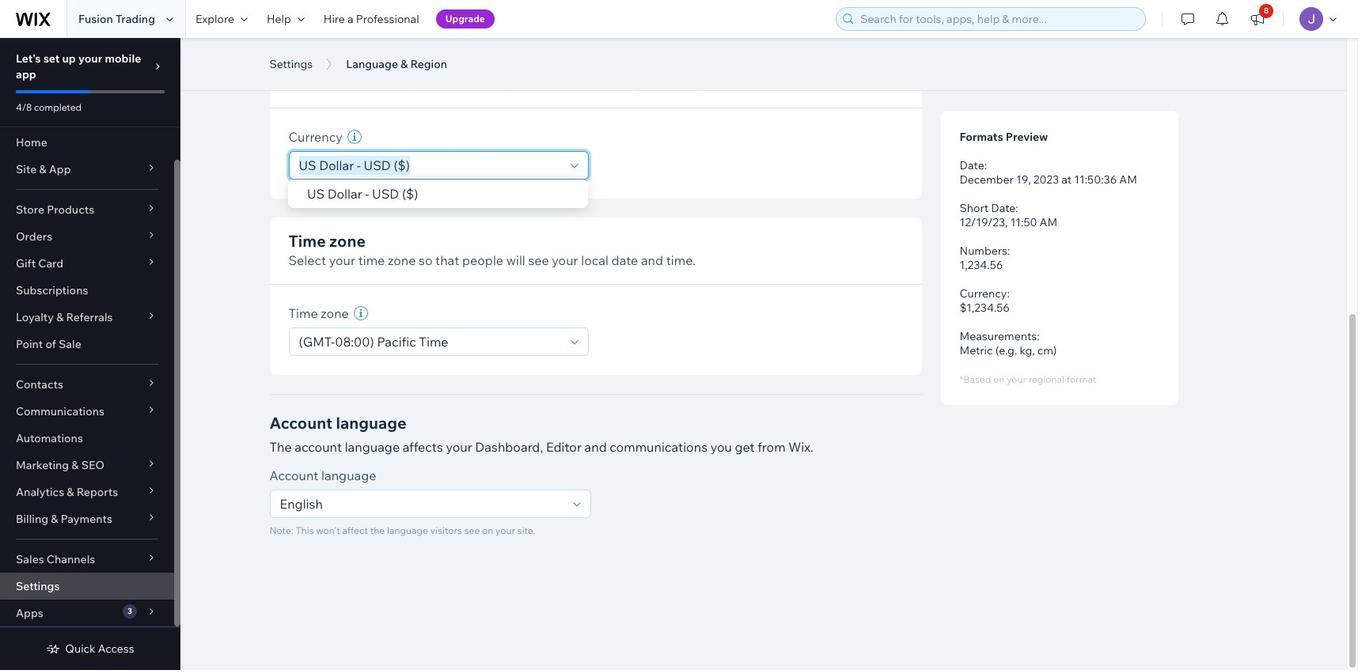 Task type: describe. For each thing, give the bounding box(es) containing it.
your inside currency choose the currency you accept for payments and that people see on your site.
[[699, 76, 726, 92]]

of
[[45, 337, 56, 351]]

choose
[[288, 76, 334, 92]]

1 account language from the top
[[269, 413, 406, 433]]

region
[[410, 57, 447, 71]]

2 horizontal spatial on
[[993, 374, 1004, 385]]

date inside date : december 19, 2023 at 11:50:36 am
[[960, 158, 984, 173]]

communications button
[[0, 398, 174, 425]]

Choose Your Timezone Settings field
[[294, 328, 565, 355]]

time zone select your time zone so that people will see your local date and time.
[[288, 231, 696, 268]]

editor
[[546, 439, 582, 455]]

on inside currency choose the currency you accept for payments and that people see on your site.
[[681, 76, 696, 92]]

communications
[[610, 439, 708, 455]]

2 vertical spatial on
[[482, 525, 493, 537]]

dashboard,
[[475, 439, 543, 455]]

and inside time zone select your time zone so that people will see your local date and time.
[[641, 252, 663, 268]]

at
[[1061, 173, 1072, 187]]

time for time zone select your time zone so that people will see your local date and time.
[[288, 231, 326, 251]]

affects
[[403, 439, 443, 455]]

accept
[[438, 76, 478, 92]]

1,234.56
[[960, 258, 1003, 272]]

mobile
[[105, 51, 141, 66]]

(e.g.
[[995, 343, 1017, 358]]

4/8 completed
[[16, 101, 82, 113]]

19,
[[1016, 173, 1031, 187]]

orders button
[[0, 223, 174, 250]]

and inside currency choose the currency you accept for payments and that people see on your site.
[[562, 76, 584, 92]]

language up affects
[[336, 413, 406, 433]]

cm)
[[1037, 343, 1057, 358]]

seo
[[81, 458, 105, 472]]

gift card
[[16, 256, 63, 271]]

loyalty & referrals
[[16, 310, 113, 324]]

trading
[[115, 12, 155, 26]]

preview
[[1006, 130, 1048, 144]]

2023
[[1033, 173, 1059, 187]]

people inside time zone select your time zone so that people will see your local date and time.
[[462, 252, 503, 268]]

fusion trading
[[78, 12, 155, 26]]

dollar
[[327, 186, 362, 202]]

hire
[[324, 12, 345, 26]]

1 vertical spatial zone
[[388, 252, 416, 268]]

visitors
[[430, 525, 462, 537]]

1 vertical spatial the
[[370, 525, 385, 537]]

1 horizontal spatial and
[[584, 439, 607, 455]]

from
[[757, 439, 786, 455]]

measurements : metric (e.g. kg, cm)
[[960, 329, 1057, 358]]

$1,234.56
[[960, 301, 1010, 315]]

time.
[[666, 252, 696, 268]]

will
[[506, 252, 525, 268]]

home link
[[0, 129, 174, 156]]

site
[[16, 162, 37, 176]]

sales channels button
[[0, 546, 174, 573]]

measurements
[[960, 329, 1037, 343]]

help
[[267, 12, 291, 26]]

site. inside currency choose the currency you accept for payments and that people see on your site.
[[728, 76, 753, 92]]

upgrade button
[[436, 9, 495, 28]]

settings for settings button
[[269, 57, 313, 71]]

1 horizontal spatial you
[[710, 439, 732, 455]]

get
[[735, 439, 755, 455]]

set
[[43, 51, 60, 66]]

us dollar - usd ($)
[[307, 186, 418, 202]]

billing & payments
[[16, 512, 112, 526]]

site & app
[[16, 162, 71, 176]]

language left visitors
[[387, 525, 428, 537]]

numbers : 1,234.56
[[960, 244, 1010, 272]]

sales channels
[[16, 552, 95, 567]]

($)
[[402, 186, 418, 202]]

regional
[[1029, 374, 1065, 385]]

zone for time zone
[[321, 305, 349, 321]]

language down account at the bottom left of page
[[321, 468, 376, 484]]

time zone
[[288, 305, 349, 321]]

& for language
[[401, 57, 408, 71]]

am inside short date : 12/19/23, 11:50 am
[[1040, 215, 1057, 230]]

select
[[288, 252, 326, 268]]

Choose your currency field
[[294, 152, 565, 179]]

gift
[[16, 256, 36, 271]]

local
[[581, 252, 609, 268]]

short date : 12/19/23, 11:50 am
[[960, 201, 1057, 230]]

language & region
[[346, 57, 447, 71]]

see inside currency choose the currency you accept for payments and that people see on your site.
[[658, 76, 679, 92]]

app
[[16, 67, 36, 82]]

analytics & reports button
[[0, 479, 174, 506]]

referrals
[[66, 310, 113, 324]]

: inside short date : 12/19/23, 11:50 am
[[1016, 201, 1018, 215]]

date inside short date : 12/19/23, 11:50 am
[[991, 201, 1016, 215]]

affect
[[342, 525, 368, 537]]

communications
[[16, 404, 105, 419]]

let's
[[16, 51, 41, 66]]

marketing & seo button
[[0, 452, 174, 479]]

hire a professional link
[[314, 0, 429, 38]]

-
[[365, 186, 369, 202]]

11:50
[[1010, 215, 1037, 230]]

completed
[[34, 101, 82, 113]]

let's set up your mobile app
[[16, 51, 141, 82]]

12/19/23,
[[960, 215, 1008, 230]]

won't
[[316, 525, 340, 537]]

& for marketing
[[71, 458, 79, 472]]

this
[[296, 525, 314, 537]]

billing
[[16, 512, 48, 526]]

date : december 19, 2023 at 11:50:36 am
[[960, 158, 1137, 187]]

subscriptions
[[16, 283, 88, 298]]

store products button
[[0, 196, 174, 223]]



Task type: locate. For each thing, give the bounding box(es) containing it.
marketing
[[16, 458, 69, 472]]

account
[[295, 439, 342, 455]]

you inside currency choose the currency you accept for payments and that people see on your site.
[[414, 76, 435, 92]]

1 vertical spatial see
[[528, 252, 549, 268]]

payments
[[500, 76, 559, 92]]

that right so
[[435, 252, 459, 268]]

0 horizontal spatial see
[[464, 525, 480, 537]]

app
[[49, 162, 71, 176]]

currency for currency
[[288, 129, 343, 145]]

currency inside currency choose the currency you accept for payments and that people see on your site.
[[288, 55, 359, 74]]

1 vertical spatial settings
[[16, 579, 60, 594]]

and right payments
[[562, 76, 584, 92]]

0 horizontal spatial people
[[462, 252, 503, 268]]

0 vertical spatial time
[[288, 231, 326, 251]]

settings inside settings button
[[269, 57, 313, 71]]

gift card button
[[0, 250, 174, 277]]

1 vertical spatial that
[[435, 252, 459, 268]]

: for date
[[984, 158, 987, 173]]

see inside time zone select your time zone so that people will see your local date and time.
[[528, 252, 549, 268]]

currency inside the currency : $1,234.56
[[960, 286, 1007, 301]]

contacts button
[[0, 371, 174, 398]]

you down region
[[414, 76, 435, 92]]

currency down choose
[[288, 129, 343, 145]]

: right 1,234.56
[[1007, 244, 1010, 258]]

sidebar element
[[0, 38, 180, 670]]

0 vertical spatial on
[[681, 76, 696, 92]]

date down formats
[[960, 158, 984, 173]]

1 vertical spatial date
[[991, 201, 1016, 215]]

settings for the settings link
[[16, 579, 60, 594]]

: right kg,
[[1037, 329, 1040, 343]]

: for measurements
[[1037, 329, 1040, 343]]

1 horizontal spatial people
[[614, 76, 655, 92]]

1 vertical spatial on
[[993, 374, 1004, 385]]

0 horizontal spatial that
[[435, 252, 459, 268]]

kg,
[[1020, 343, 1035, 358]]

currency : $1,234.56
[[960, 286, 1010, 315]]

a
[[347, 12, 354, 26]]

0 vertical spatial that
[[587, 76, 611, 92]]

& right site
[[39, 162, 46, 176]]

: inside date : december 19, 2023 at 11:50:36 am
[[984, 158, 987, 173]]

december
[[960, 173, 1014, 187]]

account
[[269, 413, 332, 433], [269, 468, 318, 484]]

time down select
[[288, 305, 318, 321]]

& left the reports at the left bottom of the page
[[67, 485, 74, 499]]

1 vertical spatial you
[[710, 439, 732, 455]]

account up account at the bottom left of page
[[269, 413, 332, 433]]

0 vertical spatial the
[[337, 76, 356, 92]]

& for analytics
[[67, 485, 74, 499]]

: inside the measurements : metric (e.g. kg, cm)
[[1037, 329, 1040, 343]]

0 horizontal spatial am
[[1040, 215, 1057, 230]]

0 vertical spatial you
[[414, 76, 435, 92]]

0 horizontal spatial site.
[[517, 525, 535, 537]]

the account language affects your dashboard, editor and communications you get from wix.
[[269, 439, 813, 455]]

2 horizontal spatial see
[[658, 76, 679, 92]]

subscriptions link
[[0, 277, 174, 304]]

2 vertical spatial zone
[[321, 305, 349, 321]]

account language down account at the bottom left of page
[[269, 468, 376, 484]]

1 vertical spatial people
[[462, 252, 503, 268]]

2 account from the top
[[269, 468, 318, 484]]

settings down sales
[[16, 579, 60, 594]]

2 vertical spatial and
[[584, 439, 607, 455]]

*based
[[960, 374, 991, 385]]

analytics & reports
[[16, 485, 118, 499]]

language
[[336, 413, 406, 433], [345, 439, 400, 455], [321, 468, 376, 484], [387, 525, 428, 537]]

that inside time zone select your time zone so that people will see your local date and time.
[[435, 252, 459, 268]]

2 time from the top
[[288, 305, 318, 321]]

currency up choose
[[288, 55, 359, 74]]

& inside button
[[401, 57, 408, 71]]

1 vertical spatial and
[[641, 252, 663, 268]]

orders
[[16, 230, 52, 244]]

: down formats
[[984, 158, 987, 173]]

0 horizontal spatial date
[[960, 158, 984, 173]]

you
[[414, 76, 435, 92], [710, 439, 732, 455]]

billing & payments button
[[0, 506, 174, 533]]

quick access
[[65, 642, 134, 656]]

0 vertical spatial zone
[[329, 231, 366, 251]]

loyalty
[[16, 310, 54, 324]]

Search for tools, apps, help & more... field
[[856, 8, 1140, 30]]

1 horizontal spatial that
[[587, 76, 611, 92]]

account down the
[[269, 468, 318, 484]]

your inside let's set up your mobile app
[[78, 51, 102, 66]]

0 horizontal spatial and
[[562, 76, 584, 92]]

: down 19,
[[1016, 201, 1018, 215]]

automations
[[16, 431, 83, 446]]

time up select
[[288, 231, 326, 251]]

1 vertical spatial account
[[269, 468, 318, 484]]

help button
[[257, 0, 314, 38]]

1 horizontal spatial see
[[528, 252, 549, 268]]

0 vertical spatial account
[[269, 413, 332, 433]]

the down 'language'
[[337, 76, 356, 92]]

that inside currency choose the currency you accept for payments and that people see on your site.
[[587, 76, 611, 92]]

date
[[611, 252, 638, 268]]

currency for currency choose the currency you accept for payments and that people see on your site.
[[288, 55, 359, 74]]

1 horizontal spatial on
[[681, 76, 696, 92]]

: down numbers : 1,234.56
[[1007, 286, 1010, 301]]

& for loyalty
[[56, 310, 64, 324]]

0 vertical spatial am
[[1119, 173, 1137, 187]]

settings inside 'sidebar' element
[[16, 579, 60, 594]]

settings up choose
[[269, 57, 313, 71]]

1 account from the top
[[269, 413, 332, 433]]

currency for currency : $1,234.56
[[960, 286, 1007, 301]]

note:
[[269, 525, 293, 537]]

language
[[346, 57, 398, 71]]

the
[[337, 76, 356, 92], [370, 525, 385, 537]]

& inside dropdown button
[[51, 512, 58, 526]]

time for time zone
[[288, 305, 318, 321]]

card
[[38, 256, 63, 271]]

& right loyalty
[[56, 310, 64, 324]]

store products
[[16, 203, 94, 217]]

0 vertical spatial date
[[960, 158, 984, 173]]

wix.
[[788, 439, 813, 455]]

0 vertical spatial site.
[[728, 76, 753, 92]]

& left seo
[[71, 458, 79, 472]]

: for numbers
[[1007, 244, 1010, 258]]

: inside the currency : $1,234.56
[[1007, 286, 1010, 301]]

1 vertical spatial site.
[[517, 525, 535, 537]]

channels
[[47, 552, 95, 567]]

0 vertical spatial account language
[[269, 413, 406, 433]]

formats preview
[[960, 130, 1048, 144]]

and right 'editor'
[[584, 439, 607, 455]]

on
[[681, 76, 696, 92], [993, 374, 1004, 385], [482, 525, 493, 537]]

& inside popup button
[[67, 485, 74, 499]]

see
[[658, 76, 679, 92], [528, 252, 549, 268], [464, 525, 480, 537]]

None field
[[275, 491, 568, 518]]

am
[[1119, 173, 1137, 187], [1040, 215, 1057, 230]]

home
[[16, 135, 47, 150]]

& inside dropdown button
[[56, 310, 64, 324]]

quick
[[65, 642, 96, 656]]

you left get
[[710, 439, 732, 455]]

& for billing
[[51, 512, 58, 526]]

1 vertical spatial am
[[1040, 215, 1057, 230]]

& for site
[[39, 162, 46, 176]]

&
[[401, 57, 408, 71], [39, 162, 46, 176], [56, 310, 64, 324], [71, 458, 79, 472], [67, 485, 74, 499], [51, 512, 58, 526]]

time inside time zone select your time zone so that people will see your local date and time.
[[288, 231, 326, 251]]

3
[[127, 606, 132, 617]]

site & app button
[[0, 156, 174, 183]]

numbers
[[960, 244, 1007, 258]]

store
[[16, 203, 44, 217]]

& left region
[[401, 57, 408, 71]]

& right billing
[[51, 512, 58, 526]]

1 vertical spatial currency
[[288, 129, 343, 145]]

settings link
[[0, 573, 174, 600]]

1 time from the top
[[288, 231, 326, 251]]

1 horizontal spatial site.
[[728, 76, 753, 92]]

automations link
[[0, 425, 174, 452]]

2 vertical spatial currency
[[960, 286, 1007, 301]]

contacts
[[16, 378, 63, 392]]

professional
[[356, 12, 419, 26]]

point of sale link
[[0, 331, 174, 358]]

4/8
[[16, 101, 32, 113]]

: inside numbers : 1,234.56
[[1007, 244, 1010, 258]]

people inside currency choose the currency you accept for payments and that people see on your site.
[[614, 76, 655, 92]]

currency choose the currency you accept for payments and that people see on your site.
[[288, 55, 753, 92]]

0 vertical spatial see
[[658, 76, 679, 92]]

& inside "popup button"
[[71, 458, 79, 472]]

settings
[[269, 57, 313, 71], [16, 579, 60, 594]]

0 horizontal spatial on
[[482, 525, 493, 537]]

am right the '11:50'
[[1040, 215, 1057, 230]]

hire a professional
[[324, 12, 419, 26]]

sales
[[16, 552, 44, 567]]

fusion
[[78, 12, 113, 26]]

0 horizontal spatial you
[[414, 76, 435, 92]]

that
[[587, 76, 611, 92], [435, 252, 459, 268]]

2 vertical spatial see
[[464, 525, 480, 537]]

0 horizontal spatial the
[[337, 76, 356, 92]]

1 vertical spatial account language
[[269, 468, 376, 484]]

access
[[98, 642, 134, 656]]

11:50:36
[[1074, 173, 1117, 187]]

up
[[62, 51, 76, 66]]

: for currency
[[1007, 286, 1010, 301]]

zone up time in the left of the page
[[329, 231, 366, 251]]

am right 11:50:36
[[1119, 173, 1137, 187]]

and right date in the left of the page
[[641, 252, 663, 268]]

1 horizontal spatial the
[[370, 525, 385, 537]]

for
[[481, 76, 497, 92]]

0 vertical spatial and
[[562, 76, 584, 92]]

the inside currency choose the currency you accept for payments and that people see on your site.
[[337, 76, 356, 92]]

1 vertical spatial time
[[288, 305, 318, 321]]

2 horizontal spatial and
[[641, 252, 663, 268]]

us
[[307, 186, 324, 202]]

account language up account at the bottom left of page
[[269, 413, 406, 433]]

2 account language from the top
[[269, 468, 376, 484]]

so
[[419, 252, 433, 268]]

zone left so
[[388, 252, 416, 268]]

that right payments
[[587, 76, 611, 92]]

8 button
[[1240, 0, 1275, 38]]

and
[[562, 76, 584, 92], [641, 252, 663, 268], [584, 439, 607, 455]]

time
[[288, 231, 326, 251], [288, 305, 318, 321]]

site.
[[728, 76, 753, 92], [517, 525, 535, 537]]

am inside date : december 19, 2023 at 11:50:36 am
[[1119, 173, 1137, 187]]

0 vertical spatial currency
[[288, 55, 359, 74]]

marketing & seo
[[16, 458, 105, 472]]

0 horizontal spatial settings
[[16, 579, 60, 594]]

metric
[[960, 343, 993, 358]]

1 horizontal spatial settings
[[269, 57, 313, 71]]

0 vertical spatial people
[[614, 76, 655, 92]]

0 vertical spatial settings
[[269, 57, 313, 71]]

currency
[[359, 76, 411, 92]]

zone down select
[[321, 305, 349, 321]]

1 horizontal spatial am
[[1119, 173, 1137, 187]]

currency down 1,234.56
[[960, 286, 1007, 301]]

the right affect
[[370, 525, 385, 537]]

language left affects
[[345, 439, 400, 455]]

explore
[[195, 12, 234, 26]]

zone for time zone select your time zone so that people will see your local date and time.
[[329, 231, 366, 251]]

& inside popup button
[[39, 162, 46, 176]]

*based on your regional format
[[960, 374, 1096, 385]]

date right short
[[991, 201, 1016, 215]]

usd
[[372, 186, 399, 202]]

1 horizontal spatial date
[[991, 201, 1016, 215]]

quick access button
[[46, 642, 134, 656]]



Task type: vqa. For each thing, say whether or not it's contained in the screenshot.
option
no



